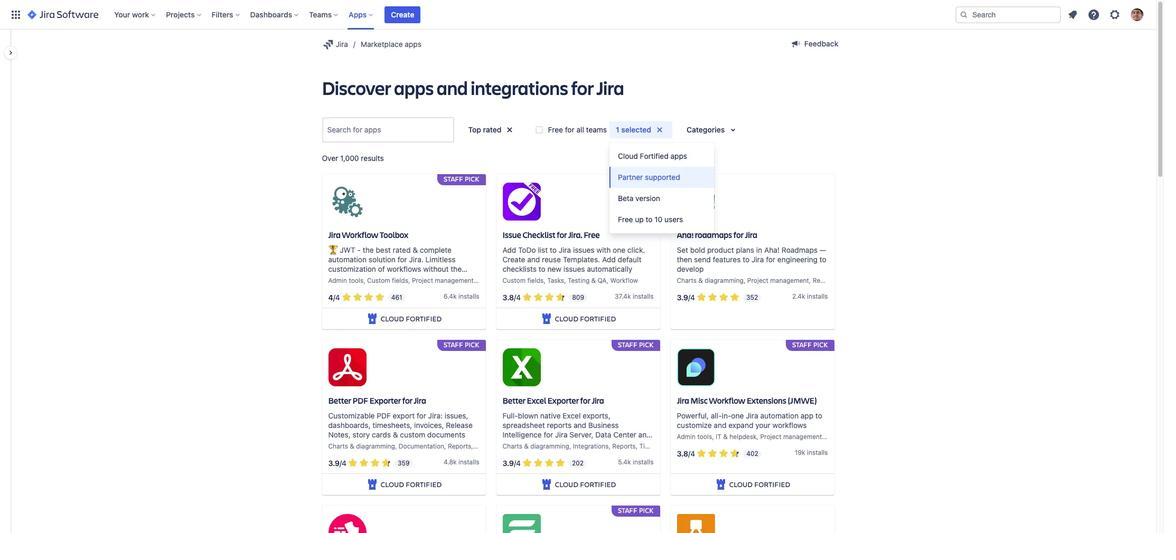 Task type: locate. For each thing, give the bounding box(es) containing it.
3.8
[[503, 293, 514, 302], [677, 449, 688, 458]]

1 horizontal spatial aha!
[[764, 246, 780, 255]]

notifications image
[[1067, 8, 1079, 21]]

marketplace
[[361, 40, 403, 49]]

0 horizontal spatial charts
[[328, 443, 348, 451]]

jira software image
[[27, 8, 98, 21], [27, 8, 98, 21]]

beta version
[[618, 194, 660, 203]]

staff pick for issue checklist for jira. free
[[618, 175, 654, 184]]

custom down checklists
[[503, 277, 526, 285]]

& down develop
[[699, 277, 703, 285]]

fortified for issue checklist for jira. free
[[580, 314, 616, 324]]

better excel exporter for jira image
[[503, 349, 541, 387]]

apps right the fortified at the top right of page
[[671, 152, 687, 161]]

better
[[328, 395, 351, 406], [503, 395, 526, 406]]

s for better excel exporter for jira
[[650, 459, 654, 467]]

cloud for checklist
[[555, 314, 578, 324]]

it
[[716, 433, 722, 441]]

2 vertical spatial free
[[584, 229, 600, 241]]

3.9 / 4 for better pdf exporter for jira
[[328, 459, 347, 468]]

management up "19k"
[[783, 433, 822, 441]]

to right app
[[816, 412, 823, 421]]

1 vertical spatial workflows
[[773, 421, 807, 430]]

0 horizontal spatial add
[[503, 246, 516, 255]]

3.8 / 4 down checklists
[[503, 293, 521, 302]]

—
[[820, 246, 826, 255]]

0 vertical spatial issues
[[573, 246, 595, 255]]

4 for jira workflow toolbox
[[335, 293, 340, 302]]

3.8 / 4
[[503, 293, 521, 302], [677, 449, 695, 458]]

jira up 1
[[597, 75, 624, 100]]

for inside full-blown native excel exports, spreadsheet reports and business intelligence for jira server, data center and cloud
[[544, 431, 553, 440]]

1 horizontal spatial tracking
[[656, 443, 680, 451]]

fortified for better pdf exporter for jira
[[406, 480, 442, 490]]

0 vertical spatial rated
[[483, 125, 502, 134]]

cloud fortified down 202 at the bottom of page
[[555, 480, 616, 490]]

rated down the toolbox
[[393, 246, 411, 255]]

group containing cloud fortified apps
[[610, 143, 714, 234]]

/ down develop
[[688, 293, 691, 302]]

add
[[503, 246, 516, 255], [602, 255, 616, 264]]

1 vertical spatial aha!
[[764, 246, 780, 255]]

automation inside powerful, all-in-one jira automation app to customize and expand your workflows admin tools , it & helpdesk , project management , workflow
[[760, 412, 799, 421]]

discover apps and integrations for jira
[[322, 75, 624, 100]]

jira up exports,
[[592, 395, 604, 406]]

1,000
[[340, 154, 359, 163]]

2 horizontal spatial free
[[618, 215, 633, 224]]

jira up export
[[414, 395, 426, 406]]

pick down 6.4k install s
[[465, 340, 479, 350]]

cloud fortified
[[381, 314, 442, 324], [555, 314, 616, 324], [381, 480, 442, 490], [555, 480, 616, 490], [729, 480, 790, 490]]

🏆 jwt - the best rated & complete automation solution for jira. limitless customization of workflows without the need to code
[[328, 246, 462, 283]]

0 horizontal spatial time
[[475, 443, 490, 451]]

admin tools , custom fields , project management , workflow
[[328, 277, 505, 285]]

and inside add todo list to jira issues with one click. create and reuse templates. add default checklists to new issues automatically custom fields , tasks , testing & qa , workflow
[[527, 255, 540, 264]]

pdf for customizable
[[377, 412, 391, 421]]

2 horizontal spatial 3.9 / 4
[[677, 293, 695, 302]]

to inside the 🏆 jwt - the best rated & complete automation solution for jira. limitless customization of workflows without the need to code
[[347, 274, 354, 283]]

0 horizontal spatial cloud fortified app badge image
[[540, 479, 553, 491]]

3.9 / 4 for better excel exporter for jira
[[503, 459, 521, 468]]

0 horizontal spatial remove selected image
[[504, 124, 516, 136]]

cloud up partner
[[618, 152, 638, 161]]

apps
[[405, 40, 422, 49], [394, 75, 434, 100], [671, 152, 687, 161]]

pdf inside customizable pdf export for jira: issues, dashboards, timesheets, invoices, release notes, story cards & custom documents charts & diagramming , documentation , reports , time tracking
[[377, 412, 391, 421]]

charts inside customizable pdf export for jira: issues, dashboards, timesheets, invoices, release notes, story cards & custom documents charts & diagramming , documentation , reports , time tracking
[[328, 443, 348, 451]]

0 horizontal spatial exporter
[[370, 395, 401, 406]]

staff for better excel exporter for jira
[[618, 340, 637, 350]]

0 vertical spatial admin
[[328, 277, 347, 285]]

2 horizontal spatial reports
[[813, 277, 836, 285]]

2 fields from the left
[[528, 277, 544, 285]]

for up all
[[571, 75, 594, 100]]

1 horizontal spatial charts
[[503, 443, 522, 451]]

0 horizontal spatial 3.9 / 4
[[328, 459, 347, 468]]

jira. inside the 🏆 jwt - the best rated & complete automation solution for jira. limitless customization of workflows without the need to code
[[409, 255, 424, 264]]

cloud fortified app badge image down tasks
[[540, 313, 553, 326]]

0 horizontal spatial diagramming
[[356, 443, 395, 451]]

359
[[398, 459, 410, 467]]

(jmwe)
[[788, 395, 817, 406]]

tracking down intelligence
[[491, 443, 516, 451]]

workflow inside powerful, all-in-one jira automation app to customize and expand your workflows admin tools , it & helpdesk , project management , workflow
[[826, 433, 854, 441]]

group
[[610, 143, 714, 234]]

business
[[588, 421, 619, 430]]

apps for discover
[[394, 75, 434, 100]]

1 vertical spatial add
[[602, 255, 616, 264]]

2.4k install s
[[793, 293, 828, 301]]

s right 5.4k
[[650, 459, 654, 467]]

jira. up templates.
[[568, 229, 583, 241]]

0 horizontal spatial pdf
[[353, 395, 368, 406]]

0 horizontal spatial better
[[328, 395, 351, 406]]

jira up plans
[[745, 229, 758, 241]]

project down the your
[[760, 433, 782, 441]]

add down "issue"
[[503, 246, 516, 255]]

pick down the 37.4k install s
[[639, 340, 654, 350]]

1 horizontal spatial custom
[[503, 277, 526, 285]]

3.9 down notes,
[[328, 459, 340, 468]]

cloud down 461
[[381, 314, 404, 324]]

reports up 4.8k install s
[[448, 443, 471, 451]]

exporter for pdf
[[370, 395, 401, 406]]

& left complete
[[413, 246, 418, 255]]

4
[[328, 293, 333, 302], [335, 293, 340, 302], [516, 293, 521, 302], [691, 293, 695, 302], [691, 449, 695, 458], [342, 459, 347, 468], [516, 459, 521, 468]]

0 vertical spatial 3.8
[[503, 293, 514, 302]]

install for better pdf exporter for jira
[[459, 459, 476, 467]]

4 for jira misc workflow extensions (jmwe)
[[691, 449, 695, 458]]

2 horizontal spatial 3.9
[[677, 293, 688, 302]]

fortified down the 402
[[754, 480, 790, 490]]

1 horizontal spatial time
[[639, 443, 654, 451]]

1 cloud fortified app badge image from the left
[[540, 479, 553, 491]]

0 horizontal spatial 3.8 / 4
[[503, 293, 521, 302]]

one
[[613, 246, 626, 255], [731, 412, 744, 421]]

scriptrunner for jira image
[[328, 515, 366, 534]]

0 vertical spatial cloud
[[618, 152, 638, 161]]

helpdesk
[[730, 433, 757, 441]]

0 horizontal spatial 3.9
[[328, 459, 340, 468]]

0 vertical spatial 3.8 / 4
[[503, 293, 521, 302]]

cloud fortified app badge image for workflow
[[715, 479, 727, 491]]

& right it
[[723, 433, 728, 441]]

jira
[[336, 40, 348, 49], [597, 75, 624, 100], [328, 229, 341, 241], [745, 229, 758, 241], [559, 246, 571, 255], [752, 255, 764, 264], [414, 395, 426, 406], [592, 395, 604, 406], [677, 395, 689, 406], [746, 412, 758, 421], [555, 431, 568, 440]]

one up expand
[[731, 412, 744, 421]]

cloud
[[618, 152, 638, 161], [503, 440, 523, 449]]

jira down reports at the left of page
[[555, 431, 568, 440]]

automation
[[328, 255, 367, 264], [760, 412, 799, 421]]

jira up the your
[[746, 412, 758, 421]]

staff pick for jira misc workflow extensions (jmwe)
[[792, 340, 828, 350]]

5.4k install s
[[618, 459, 654, 467]]

remove selected image
[[504, 124, 516, 136], [654, 124, 666, 136]]

1 horizontal spatial 3.8 / 4
[[677, 449, 695, 458]]

install right 2.4k
[[807, 293, 825, 301]]

tools
[[349, 277, 364, 285], [698, 433, 712, 441]]

0 horizontal spatial the
[[363, 246, 374, 255]]

admin down customize
[[677, 433, 696, 441]]

cloud down intelligence
[[503, 440, 523, 449]]

0 horizontal spatial aha!
[[677, 229, 694, 241]]

story
[[353, 431, 370, 440]]

the down limitless
[[451, 265, 462, 274]]

projects button
[[163, 6, 205, 23]]

2 exporter from the left
[[548, 395, 579, 406]]

apps down marketplace apps link
[[394, 75, 434, 100]]

the right -
[[363, 246, 374, 255]]

3.9 / 4
[[677, 293, 695, 302], [328, 459, 347, 468], [503, 459, 521, 468]]

work
[[132, 10, 149, 19]]

3.9 down develop
[[677, 293, 688, 302]]

2 horizontal spatial charts
[[677, 277, 697, 285]]

misc
[[691, 395, 708, 406]]

marketplace apps link
[[361, 38, 422, 51]]

1 horizontal spatial better
[[503, 395, 526, 406]]

send
[[694, 255, 711, 264]]

project inside powerful, all-in-one jira automation app to customize and expand your workflows admin tools , it & helpdesk , project management , workflow
[[760, 433, 782, 441]]

add todo list to jira issues with one click. create and reuse templates. add default checklists to new issues automatically custom fields , tasks , testing & qa , workflow
[[503, 246, 645, 285]]

1 horizontal spatial automation
[[760, 412, 799, 421]]

workflows down app
[[773, 421, 807, 430]]

/ down checklists
[[514, 293, 516, 302]]

pick up version at the right top of the page
[[639, 175, 654, 184]]

install right "19k"
[[807, 449, 825, 457]]

cloud down 202 at the bottom of page
[[555, 480, 578, 490]]

352
[[747, 294, 758, 302]]

cloud fortified app badge image
[[540, 479, 553, 491], [715, 479, 727, 491]]

& inside powerful, all-in-one jira automation app to customize and expand your workflows admin tools , it & helpdesk , project management , workflow
[[723, 433, 728, 441]]

set
[[677, 246, 688, 255]]

3.8 down customize
[[677, 449, 688, 458]]

3.9
[[677, 293, 688, 302], [328, 459, 340, 468], [503, 459, 514, 468]]

0 horizontal spatial one
[[613, 246, 626, 255]]

banner
[[0, 0, 1156, 30]]

create inside button
[[391, 10, 414, 19]]

code
[[356, 274, 373, 283]]

1 horizontal spatial 3.8
[[677, 449, 688, 458]]

0 vertical spatial workflows
[[387, 265, 421, 274]]

testing
[[568, 277, 590, 285]]

4.8k install s
[[444, 459, 479, 467]]

create inside add todo list to jira issues with one click. create and reuse templates. add default checklists to new issues automatically custom fields , tasks , testing & qa , workflow
[[503, 255, 525, 264]]

2.4k
[[793, 293, 805, 301]]

project up 352
[[747, 277, 769, 285]]

2 time from the left
[[639, 443, 654, 451]]

fortified for better excel exporter for jira
[[580, 480, 616, 490]]

automation down jwt
[[328, 255, 367, 264]]

1 time from the left
[[475, 443, 490, 451]]

1 vertical spatial admin
[[677, 433, 696, 441]]

pdf for better
[[353, 395, 368, 406]]

1 vertical spatial jira.
[[409, 255, 424, 264]]

& left qa
[[591, 277, 596, 285]]

to down customization
[[347, 274, 354, 283]]

3.9 down intelligence
[[503, 459, 514, 468]]

1 vertical spatial create
[[503, 255, 525, 264]]

pdf up customizable
[[353, 395, 368, 406]]

install right 4.8k
[[459, 459, 476, 467]]

1 horizontal spatial admin
[[677, 433, 696, 441]]

aha!
[[677, 229, 694, 241], [764, 246, 780, 255]]

1 horizontal spatial diagramming
[[531, 443, 569, 451]]

-
[[357, 246, 361, 255]]

🏆
[[328, 246, 338, 255]]

features
[[713, 255, 741, 264]]

cloud down 359
[[381, 480, 404, 490]]

reports up 2.4k install s
[[813, 277, 836, 285]]

for right checklist
[[557, 229, 567, 241]]

0 vertical spatial pdf
[[353, 395, 368, 406]]

0 horizontal spatial excel
[[527, 395, 546, 406]]

0 horizontal spatial automation
[[328, 255, 367, 264]]

admin inside powerful, all-in-one jira automation app to customize and expand your workflows admin tools , it & helpdesk , project management , workflow
[[677, 433, 696, 441]]

1 vertical spatial 3.8 / 4
[[677, 449, 695, 458]]

cloud fortified app badge image for checklist
[[540, 313, 553, 326]]

pick down top
[[465, 175, 479, 184]]

issue
[[503, 229, 521, 241]]

/ down customize
[[688, 449, 691, 458]]

pick for issue checklist for jira. free
[[639, 175, 654, 184]]

filters
[[212, 10, 233, 19]]

free left up
[[618, 215, 633, 224]]

install right 6.4k on the left of the page
[[459, 293, 476, 301]]

engineering
[[778, 255, 818, 264]]

s for issue checklist for jira. free
[[650, 293, 654, 301]]

3.9 / 4 down develop
[[677, 293, 695, 302]]

cloud fortified app badge image
[[366, 313, 379, 326], [540, 313, 553, 326], [366, 479, 379, 491]]

rated right top
[[483, 125, 502, 134]]

1 horizontal spatial create
[[503, 255, 525, 264]]

cloud fortified down 359
[[381, 480, 442, 490]]

context icon image
[[322, 38, 335, 51], [322, 38, 335, 51]]

3.9 for better excel exporter for jira
[[503, 459, 514, 468]]

1 vertical spatial one
[[731, 412, 744, 421]]

1 horizontal spatial remove selected image
[[654, 124, 666, 136]]

1 better from the left
[[328, 395, 351, 406]]

1 horizontal spatial workflows
[[773, 421, 807, 430]]

3.9 for aha! roadmaps for jira
[[677, 293, 688, 302]]

pick for better excel exporter for jira
[[639, 340, 654, 350]]

1 vertical spatial 3.8
[[677, 449, 688, 458]]

2 custom from the left
[[503, 277, 526, 285]]

0 horizontal spatial create
[[391, 10, 414, 19]]

fields up 461
[[392, 277, 408, 285]]

/ for pdf
[[340, 459, 342, 468]]

without
[[423, 265, 449, 274]]

teams button
[[306, 6, 342, 23]]

time up 4.8k install s
[[475, 443, 490, 451]]

1 vertical spatial excel
[[563, 412, 581, 421]]

pick for jira misc workflow extensions (jmwe)
[[813, 340, 828, 350]]

solution
[[369, 255, 396, 264]]

reports down center
[[612, 443, 636, 451]]

jira misc workflow extensions (jmwe)
[[677, 395, 817, 406]]

4.8k
[[444, 459, 457, 467]]

fortified down 359
[[406, 480, 442, 490]]

0 vertical spatial automation
[[328, 255, 367, 264]]

better pdf exporter for jira image
[[328, 349, 366, 387]]

1 horizontal spatial the
[[451, 265, 462, 274]]

for left the engineering
[[766, 255, 776, 264]]

partner supported button
[[610, 167, 714, 188]]

install right 5.4k
[[633, 459, 650, 467]]

custom down of
[[367, 277, 390, 285]]

issues down templates.
[[564, 265, 585, 274]]

cloud fortified app badge image for pdf
[[366, 479, 379, 491]]

checklists
[[503, 265, 537, 274]]

workflow
[[342, 229, 378, 241], [477, 277, 505, 285], [610, 277, 638, 285], [709, 395, 746, 406], [826, 433, 854, 441]]

1 vertical spatial tools
[[698, 433, 712, 441]]

aha! inside set bold product plans in aha! roadmaps — then send features to jira for engineering to develop charts & diagramming , project management , reports
[[764, 246, 780, 255]]

1 vertical spatial the
[[451, 265, 462, 274]]

2 remove selected image from the left
[[654, 124, 666, 136]]

apps right marketplace
[[405, 40, 422, 49]]

free
[[548, 125, 563, 134], [618, 215, 633, 224], [584, 229, 600, 241]]

cloud fortified app badge image up jxl - table sheets hierarchy structure sum-up issue editor image
[[540, 479, 553, 491]]

for up invoices,
[[417, 412, 426, 421]]

/
[[333, 293, 335, 302], [514, 293, 516, 302], [688, 293, 691, 302], [688, 449, 691, 458], [340, 459, 342, 468], [514, 459, 516, 468]]

1 horizontal spatial excel
[[563, 412, 581, 421]]

to left new
[[539, 265, 546, 274]]

staff pick up 'beta version' at the top right of page
[[618, 175, 654, 184]]

0 horizontal spatial reports
[[448, 443, 471, 451]]

staff pick down 6.4k install s
[[444, 340, 479, 350]]

jira.
[[568, 229, 583, 241], [409, 255, 424, 264]]

install for better excel exporter for jira
[[633, 459, 650, 467]]

0 vertical spatial apps
[[405, 40, 422, 49]]

1 vertical spatial automation
[[760, 412, 799, 421]]

tools inside powerful, all-in-one jira automation app to customize and expand your workflows admin tools , it & helpdesk , project management , workflow
[[698, 433, 712, 441]]

0 vertical spatial free
[[548, 125, 563, 134]]

s right 37.4k
[[650, 293, 654, 301]]

for right solution
[[398, 255, 407, 264]]

4 for better excel exporter for jira
[[516, 459, 521, 468]]

s
[[476, 293, 479, 301], [650, 293, 654, 301], [825, 293, 828, 301], [825, 449, 828, 457], [476, 459, 479, 467], [650, 459, 654, 467]]

0 horizontal spatial custom
[[367, 277, 390, 285]]

bold
[[690, 246, 705, 255]]

apps
[[349, 10, 367, 19]]

pick for jira workflow toolbox
[[465, 175, 479, 184]]

1 remove selected image from the left
[[504, 124, 516, 136]]

help image
[[1088, 8, 1100, 21]]

custom
[[400, 431, 425, 440]]

2 better from the left
[[503, 395, 526, 406]]

0 vertical spatial tools
[[349, 277, 364, 285]]

free inside button
[[618, 215, 633, 224]]

dashboards,
[[328, 421, 371, 430]]

0 vertical spatial create
[[391, 10, 414, 19]]

0 horizontal spatial cloud
[[503, 440, 523, 449]]

1 vertical spatial rated
[[393, 246, 411, 255]]

s right "19k"
[[825, 449, 828, 457]]

2 cloud fortified app badge image from the left
[[715, 479, 727, 491]]

jira. up the admin tools , custom fields , project management , workflow
[[409, 255, 424, 264]]

0 vertical spatial jira.
[[568, 229, 583, 241]]

the
[[363, 246, 374, 255], [451, 265, 462, 274]]

cloud fortified for better pdf exporter for jira
[[381, 480, 442, 490]]

free left all
[[548, 125, 563, 134]]

templates.
[[563, 255, 600, 264]]

0 horizontal spatial rated
[[393, 246, 411, 255]]

1 horizontal spatial rated
[[483, 125, 502, 134]]

management inside set bold product plans in aha! roadmaps — then send features to jira for engineering to develop charts & diagramming , project management , reports
[[770, 277, 809, 285]]

default
[[618, 255, 642, 264]]

automation inside the 🏆 jwt - the best rated & complete automation solution for jira. limitless customization of workflows without the need to code
[[328, 255, 367, 264]]

0 horizontal spatial free
[[548, 125, 563, 134]]

1 horizontal spatial one
[[731, 412, 744, 421]]

blown
[[518, 412, 538, 421]]

/ for misc
[[688, 449, 691, 458]]

time inside customizable pdf export for jira: issues, dashboards, timesheets, invoices, release notes, story cards & custom documents charts & diagramming , documentation , reports , time tracking
[[475, 443, 490, 451]]

timesheets,
[[373, 421, 412, 430]]

remove selected image right selected
[[654, 124, 666, 136]]

0 horizontal spatial fields
[[392, 277, 408, 285]]

0 horizontal spatial 3.8
[[503, 293, 514, 302]]

remove selected image right top rated
[[504, 124, 516, 136]]

and inside powerful, all-in-one jira automation app to customize and expand your workflows admin tools , it & helpdesk , project management , workflow
[[714, 421, 727, 430]]

& down the timesheets,
[[393, 431, 398, 440]]

809
[[572, 294, 584, 302]]

reports inside set bold product plans in aha! roadmaps — then send features to jira for engineering to develop charts & diagramming , project management , reports
[[813, 277, 836, 285]]

1 custom from the left
[[367, 277, 390, 285]]

custom
[[367, 277, 390, 285], [503, 277, 526, 285]]

jira inside powerful, all-in-one jira automation app to customize and expand your workflows admin tools , it & helpdesk , project management , workflow
[[746, 412, 758, 421]]

free up to 10 users
[[618, 215, 683, 224]]

0 horizontal spatial tracking
[[491, 443, 516, 451]]

1 horizontal spatial add
[[602, 255, 616, 264]]

time up 5.4k install s
[[639, 443, 654, 451]]

staff pick for better excel exporter for jira
[[618, 340, 654, 350]]

cloud inside button
[[618, 152, 638, 161]]

better up customizable
[[328, 395, 351, 406]]

cloud down the 402
[[729, 480, 753, 490]]

all
[[577, 125, 584, 134]]

pick down 2.4k install s
[[813, 340, 828, 350]]

jira left misc
[[677, 395, 689, 406]]

/ for roadmaps
[[688, 293, 691, 302]]

1 horizontal spatial cloud fortified app badge image
[[715, 479, 727, 491]]

reports inside customizable pdf export for jira: issues, dashboards, timesheets, invoices, release notes, story cards & custom documents charts & diagramming , documentation , reports , time tracking
[[448, 443, 471, 451]]

to inside powerful, all-in-one jira automation app to customize and expand your workflows admin tools , it & helpdesk , project management , workflow
[[816, 412, 823, 421]]

1 horizontal spatial pdf
[[377, 412, 391, 421]]

install right 37.4k
[[633, 293, 650, 301]]

cloud fortified app badge image up scriptrunner for jira image
[[366, 479, 379, 491]]

1 vertical spatial apps
[[394, 75, 434, 100]]

0 horizontal spatial jira.
[[409, 255, 424, 264]]

3.8 / 4 for jira
[[677, 449, 695, 458]]

Search field
[[956, 6, 1061, 23]]

1 exporter from the left
[[370, 395, 401, 406]]

1
[[616, 125, 620, 134]]

1 tracking from the left
[[491, 443, 516, 451]]

cards
[[372, 431, 391, 440]]

0 horizontal spatial workflows
[[387, 265, 421, 274]]

2 horizontal spatial diagramming
[[705, 277, 744, 285]]

1 vertical spatial cloud
[[503, 440, 523, 449]]

10
[[655, 215, 663, 224]]

s for jira workflow toolbox
[[476, 293, 479, 301]]

0 vertical spatial one
[[613, 246, 626, 255]]

staff pick
[[444, 175, 479, 184], [618, 175, 654, 184], [444, 340, 479, 350], [618, 340, 654, 350], [792, 340, 828, 350], [618, 506, 654, 516]]

create up marketplace apps
[[391, 10, 414, 19]]

s right 2.4k
[[825, 293, 828, 301]]

1 horizontal spatial fields
[[528, 277, 544, 285]]

export
[[393, 412, 415, 421]]

2 vertical spatial apps
[[671, 152, 687, 161]]

issues,
[[445, 412, 468, 421]]

settings image
[[1109, 8, 1122, 21]]

excel inside full-blown native excel exports, spreadsheet reports and business intelligence for jira server, data center and cloud
[[563, 412, 581, 421]]

1 horizontal spatial 3.9
[[503, 459, 514, 468]]

for down reports at the left of page
[[544, 431, 553, 440]]

users
[[665, 215, 683, 224]]

1 horizontal spatial tools
[[698, 433, 712, 441]]

s for aha! roadmaps for jira
[[825, 293, 828, 301]]

1 horizontal spatial 3.9 / 4
[[503, 459, 521, 468]]

staff for issue checklist for jira. free
[[618, 175, 637, 184]]



Task type: describe. For each thing, give the bounding box(es) containing it.
diagramming inside customizable pdf export for jira: issues, dashboards, timesheets, invoices, release notes, story cards & custom documents charts & diagramming , documentation , reports , time tracking
[[356, 443, 395, 451]]

/ for workflow
[[333, 293, 335, 302]]

4 for aha! roadmaps for jira
[[691, 293, 695, 302]]

37.4k
[[615, 293, 631, 301]]

free up to 10 users button
[[610, 209, 714, 230]]

to up reuse
[[550, 246, 557, 255]]

3.9 / 4 for aha! roadmaps for jira
[[677, 293, 695, 302]]

apps inside button
[[671, 152, 687, 161]]

jira inside set bold product plans in aha! roadmaps — then send features to jira for engineering to develop charts & diagramming , project management , reports
[[752, 255, 764, 264]]

teams
[[586, 125, 607, 134]]

issue checklist for jira. free image
[[503, 183, 541, 221]]

for inside set bold product plans in aha! roadmaps — then send features to jira for engineering to develop charts & diagramming , project management , reports
[[766, 255, 776, 264]]

s for jira misc workflow extensions (jmwe)
[[825, 449, 828, 457]]

management up 6.4k on the left of the page
[[435, 277, 474, 285]]

cloud inside full-blown native excel exports, spreadsheet reports and business intelligence for jira server, data center and cloud
[[503, 440, 523, 449]]

custom inside add todo list to jira issues with one click. create and reuse templates. add default checklists to new issues automatically custom fields , tasks , testing & qa , workflow
[[503, 277, 526, 285]]

cloud fortified apps
[[618, 152, 687, 161]]

in
[[756, 246, 762, 255]]

in-
[[722, 412, 731, 421]]

fields inside add todo list to jira issues with one click. create and reuse templates. add default checklists to new issues automatically custom fields , tasks , testing & qa , workflow
[[528, 277, 544, 285]]

better for better excel exporter for jira
[[503, 395, 526, 406]]

cloud fortified for better excel exporter for jira
[[555, 480, 616, 490]]

staff for better pdf exporter for jira
[[444, 340, 463, 350]]

staff for jira workflow toolbox
[[444, 175, 463, 184]]

over
[[322, 154, 338, 163]]

better pdf exporter for jira
[[328, 395, 426, 406]]

/ for checklist
[[514, 293, 516, 302]]

staff for jira misc workflow extensions (jmwe)
[[792, 340, 812, 350]]

3.8 / 4 for issue
[[503, 293, 521, 302]]

your
[[756, 421, 771, 430]]

cloud for workflow
[[381, 314, 404, 324]]

rated inside the 🏆 jwt - the best rated & complete automation solution for jira. limitless customization of workflows without the need to code
[[393, 246, 411, 255]]

reuse
[[542, 255, 561, 264]]

issue checklist for jira. free
[[503, 229, 600, 241]]

1 horizontal spatial reports
[[612, 443, 636, 451]]

expand
[[729, 421, 754, 430]]

jira inside full-blown native excel exports, spreadsheet reports and business intelligence for jira server, data center and cloud
[[555, 431, 568, 440]]

tracking inside customizable pdf export for jira: issues, dashboards, timesheets, invoices, release notes, story cards & custom documents charts & diagramming , documentation , reports , time tracking
[[491, 443, 516, 451]]

plans
[[736, 246, 754, 255]]

jira misc workflow extensions (jmwe) image
[[677, 349, 715, 387]]

reports
[[547, 421, 572, 430]]

limitless
[[426, 255, 456, 264]]

free for all teams
[[548, 125, 607, 134]]

& inside add todo list to jira issues with one click. create and reuse templates. add default checklists to new issues automatically custom fields , tasks , testing & qa , workflow
[[591, 277, 596, 285]]

create button
[[385, 6, 421, 23]]

native
[[540, 412, 561, 421]]

3.9 for better pdf exporter for jira
[[328, 459, 340, 468]]

461
[[391, 294, 402, 302]]

charts & diagramming , integrations , reports , time tracking
[[503, 443, 680, 451]]

fortified for jira workflow toolbox
[[406, 314, 442, 324]]

s for better pdf exporter for jira
[[476, 459, 479, 467]]

jira workflow toolbox
[[328, 229, 408, 241]]

notes,
[[328, 431, 351, 440]]

staff pick for better pdf exporter for jira
[[444, 340, 479, 350]]

management inside powerful, all-in-one jira automation app to customize and expand your workflows admin tools , it & helpdesk , project management , workflow
[[783, 433, 822, 441]]

cloud fortified app badge image for workflow
[[366, 313, 379, 326]]

free for free up to 10 users
[[618, 215, 633, 224]]

your work
[[114, 10, 149, 19]]

jira up 🏆
[[328, 229, 341, 241]]

install for aha! roadmaps for jira
[[807, 293, 825, 301]]

pick down 5.4k install s
[[639, 506, 654, 516]]

to down '—'
[[820, 255, 827, 264]]

1 vertical spatial issues
[[564, 265, 585, 274]]

workflow up in-
[[709, 395, 746, 406]]

qa
[[598, 277, 607, 285]]

1 selected
[[616, 125, 651, 134]]

up
[[635, 215, 644, 224]]

categories
[[687, 125, 725, 134]]

for inside customizable pdf export for jira: issues, dashboards, timesheets, invoices, release notes, story cards & custom documents charts & diagramming , documentation , reports , time tracking
[[417, 412, 426, 421]]

better excel exporter for jira
[[503, 395, 604, 406]]

cloud for pdf
[[381, 480, 404, 490]]

0 vertical spatial add
[[503, 246, 516, 255]]

intelligence
[[503, 431, 542, 440]]

& down story
[[350, 443, 354, 451]]

Search for apps field
[[324, 120, 452, 139]]

workflows inside the 🏆 jwt - the best rated & complete automation solution for jira. limitless customization of workflows without the need to code
[[387, 265, 421, 274]]

6.4k
[[444, 293, 457, 301]]

center
[[613, 431, 637, 440]]

4 for better pdf exporter for jira
[[342, 459, 347, 468]]

draw.io diagrams for jira image
[[677, 515, 715, 534]]

then
[[677, 255, 692, 264]]

for up exports,
[[580, 395, 591, 406]]

cloud fortified for issue checklist for jira. free
[[555, 314, 616, 324]]

jira inside add todo list to jira issues with one click. create and reuse templates. add default checklists to new issues automatically custom fields , tasks , testing & qa , workflow
[[559, 246, 571, 255]]

jira link
[[322, 38, 348, 51]]

jira down teams popup button
[[336, 40, 348, 49]]

full-
[[503, 412, 518, 421]]

customizable pdf export for jira: issues, dashboards, timesheets, invoices, release notes, story cards & custom documents charts & diagramming , documentation , reports , time tracking
[[328, 412, 516, 451]]

better for better pdf exporter for jira
[[328, 395, 351, 406]]

full-blown native excel exports, spreadsheet reports and business intelligence for jira server, data center and cloud
[[503, 412, 651, 449]]

to inside button
[[646, 215, 653, 224]]

aha! roadmaps for jira
[[677, 229, 758, 241]]

cloud for misc
[[729, 480, 753, 490]]

integrations
[[573, 443, 609, 451]]

aha! roadmaps for jira image
[[677, 183, 715, 221]]

charts inside set bold product plans in aha! roadmaps — then send features to jira for engineering to develop charts & diagramming , project management , reports
[[677, 277, 697, 285]]

workflows inside powerful, all-in-one jira automation app to customize and expand your workflows admin tools , it & helpdesk , project management , workflow
[[773, 421, 807, 430]]

dashboards
[[250, 10, 292, 19]]

for up plans
[[734, 229, 744, 241]]

apps for marketplace
[[405, 40, 422, 49]]

invoices,
[[414, 421, 444, 430]]

3.8 for issue
[[503, 293, 514, 302]]

1 horizontal spatial free
[[584, 229, 600, 241]]

data
[[596, 431, 611, 440]]

of
[[378, 265, 385, 274]]

pick for better pdf exporter for jira
[[465, 340, 479, 350]]

4 / 4
[[328, 293, 340, 302]]

0 vertical spatial the
[[363, 246, 374, 255]]

3.8 for jira
[[677, 449, 688, 458]]

staff pick down 5.4k install s
[[618, 506, 654, 516]]

1 horizontal spatial jira.
[[568, 229, 583, 241]]

appswitcher icon image
[[10, 8, 22, 21]]

& inside set bold product plans in aha! roadmaps — then send features to jira for engineering to develop charts & diagramming , project management , reports
[[699, 277, 703, 285]]

5.4k
[[618, 459, 631, 467]]

exports,
[[583, 412, 611, 421]]

projects
[[166, 10, 195, 19]]

filters button
[[208, 6, 244, 23]]

remove selected image for 1 selected
[[654, 124, 666, 136]]

exporter for excel
[[548, 395, 579, 406]]

partner
[[618, 173, 643, 182]]

remove selected image for top rated
[[504, 124, 516, 136]]

jxl - table sheets hierarchy structure sum-up issue editor image
[[503, 515, 541, 534]]

for up export
[[402, 395, 413, 406]]

develop
[[677, 265, 704, 274]]

& inside the 🏆 jwt - the best rated & complete automation solution for jira. limitless customization of workflows without the need to code
[[413, 246, 418, 255]]

19k install s
[[795, 449, 828, 457]]

staff pick for jira workflow toolbox
[[444, 175, 479, 184]]

4 for issue checklist for jira. free
[[516, 293, 521, 302]]

your work button
[[111, 6, 160, 23]]

toolbox
[[380, 229, 408, 241]]

customizable
[[328, 412, 375, 421]]

cloud fortified app badge image for exporter
[[540, 479, 553, 491]]

set bold product plans in aha! roadmaps — then send features to jira for engineering to develop charts & diagramming , project management , reports
[[677, 246, 836, 285]]

install for jira misc workflow extensions (jmwe)
[[807, 449, 825, 457]]

to down plans
[[743, 255, 750, 264]]

cloud fortified apps button
[[610, 146, 714, 167]]

sidebar navigation image
[[0, 42, 23, 63]]

& down intelligence
[[524, 443, 529, 451]]

workflow up -
[[342, 229, 378, 241]]

product
[[707, 246, 734, 255]]

workflow inside add todo list to jira issues with one click. create and reuse templates. add default checklists to new issues automatically custom fields , tasks , testing & qa , workflow
[[610, 277, 638, 285]]

fortified for jira misc workflow extensions (jmwe)
[[754, 480, 790, 490]]

new
[[548, 265, 562, 274]]

for left all
[[565, 125, 575, 134]]

search image
[[960, 10, 968, 19]]

project inside set bold product plans in aha! roadmaps — then send features to jira for engineering to develop charts & diagramming , project management , reports
[[747, 277, 769, 285]]

0 horizontal spatial tools
[[349, 277, 364, 285]]

cloud for excel
[[555, 480, 578, 490]]

0 horizontal spatial admin
[[328, 277, 347, 285]]

customization
[[328, 265, 376, 274]]

app
[[801, 412, 814, 421]]

cloud fortified for jira workflow toolbox
[[381, 314, 442, 324]]

install for issue checklist for jira. free
[[633, 293, 650, 301]]

banner containing your work
[[0, 0, 1156, 30]]

project down without
[[412, 277, 433, 285]]

2 tracking from the left
[[656, 443, 680, 451]]

fortified
[[640, 152, 669, 161]]

for inside the 🏆 jwt - the best rated & complete automation solution for jira. limitless customization of workflows without the need to code
[[398, 255, 407, 264]]

feedback
[[805, 39, 839, 48]]

402
[[747, 450, 758, 458]]

automatically
[[587, 265, 632, 274]]

workflow down checklists
[[477, 277, 505, 285]]

free for free for all teams
[[548, 125, 563, 134]]

primary element
[[6, 0, 956, 29]]

one inside powerful, all-in-one jira automation app to customize and expand your workflows admin tools , it & helpdesk , project management , workflow
[[731, 412, 744, 421]]

release
[[446, 421, 473, 430]]

install for jira workflow toolbox
[[459, 293, 476, 301]]

1 fields from the left
[[392, 277, 408, 285]]

all-
[[711, 412, 722, 421]]

19k
[[795, 449, 805, 457]]

supported
[[645, 173, 680, 182]]

/ for excel
[[514, 459, 516, 468]]

marketplace apps
[[361, 40, 422, 49]]

your profile and settings image
[[1131, 8, 1144, 21]]

cloud fortified for jira misc workflow extensions (jmwe)
[[729, 480, 790, 490]]

0 vertical spatial aha!
[[677, 229, 694, 241]]

jira workflow toolbox image
[[328, 183, 366, 221]]

checklist
[[523, 229, 556, 241]]

selected
[[621, 125, 651, 134]]

apps button
[[346, 6, 377, 23]]

click.
[[628, 246, 645, 255]]

diagramming inside set bold product plans in aha! roadmaps — then send features to jira for engineering to develop charts & diagramming , project management , reports
[[705, 277, 744, 285]]

one inside add todo list to jira issues with one click. create and reuse templates. add default checklists to new issues automatically custom fields , tasks , testing & qa , workflow
[[613, 246, 626, 255]]



Task type: vqa. For each thing, say whether or not it's contained in the screenshot.


